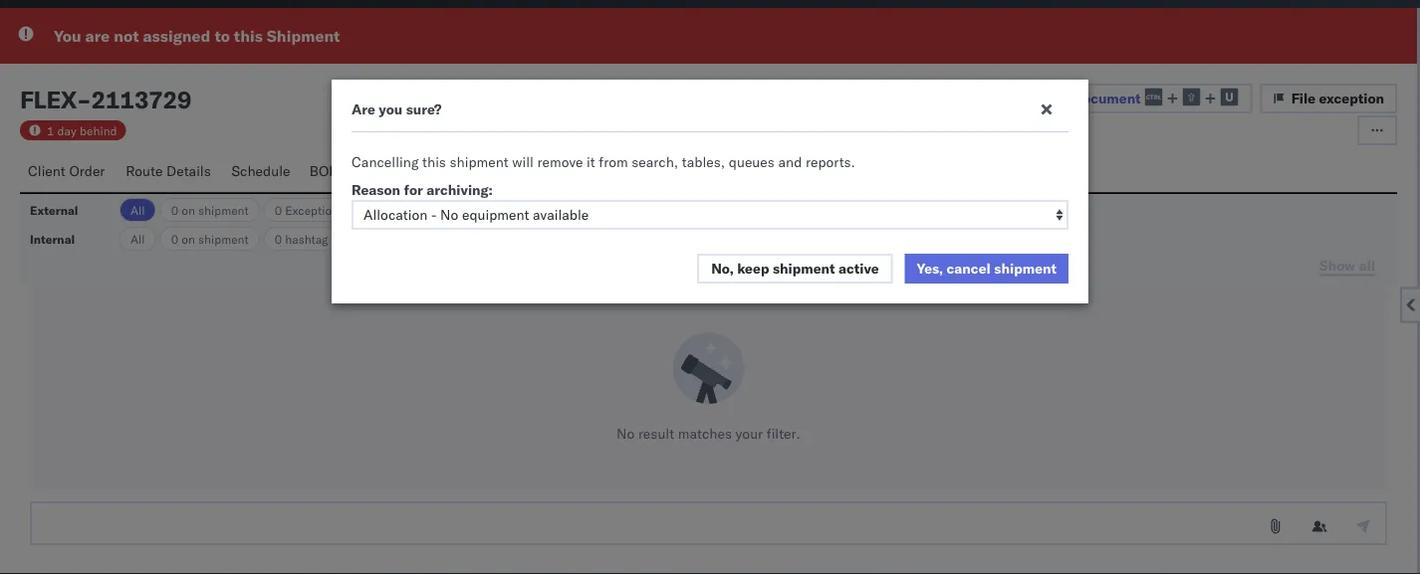 Task type: vqa. For each thing, say whether or not it's contained in the screenshot.
(Total within the Package totals - - SLAC (total pieces) 0
no



Task type: locate. For each thing, give the bounding box(es) containing it.
search,
[[632, 153, 679, 171]]

1 vertical spatial 0 on shipment
[[171, 232, 249, 247]]

client order button
[[20, 153, 118, 192]]

all button for external
[[120, 198, 156, 222]]

file
[[1292, 90, 1316, 107]]

tables,
[[682, 153, 725, 171]]

schedule button
[[224, 153, 302, 192]]

all button
[[120, 198, 156, 222], [120, 227, 156, 251]]

are
[[352, 101, 375, 118]]

flex
[[20, 85, 77, 115]]

all button for internal
[[120, 227, 156, 251]]

upload document button
[[1007, 84, 1253, 114]]

2 all from the top
[[130, 232, 145, 247]]

1 vertical spatial all
[[130, 232, 145, 247]]

on
[[182, 203, 195, 218], [182, 232, 195, 247]]

reports.
[[806, 153, 856, 171]]

documents
[[353, 162, 425, 180]]

this up reason for archiving:
[[422, 153, 446, 171]]

client
[[28, 162, 65, 180]]

1 all button from the top
[[120, 198, 156, 222]]

assigned
[[143, 26, 211, 46]]

are you sure?
[[352, 101, 442, 118]]

upload
[[1021, 89, 1069, 107]]

2 0 on shipment from the top
[[171, 232, 249, 247]]

reason
[[352, 181, 401, 199]]

all for external
[[130, 203, 145, 218]]

0 on shipment for 0 hashtag
[[171, 232, 249, 247]]

1 day behind
[[47, 123, 117, 138]]

no result matches your filter.
[[617, 425, 801, 443]]

0 vertical spatial this
[[234, 26, 263, 46]]

on for 0 exception
[[182, 203, 195, 218]]

1 all from the top
[[130, 203, 145, 218]]

0 exception
[[275, 203, 339, 218]]

all
[[130, 203, 145, 218], [130, 232, 145, 247]]

2 on from the top
[[182, 232, 195, 247]]

to
[[215, 26, 230, 46]]

1 on from the top
[[182, 203, 195, 218]]

route
[[126, 162, 163, 180]]

from
[[599, 153, 628, 171]]

assignees
[[526, 162, 591, 180]]

0 hashtag
[[275, 232, 328, 247]]

file exception button
[[1261, 84, 1398, 114], [1261, 84, 1398, 114]]

archiving:
[[427, 181, 493, 199]]

no
[[617, 425, 635, 443]]

this
[[234, 26, 263, 46], [422, 153, 446, 171]]

0 vertical spatial all button
[[120, 198, 156, 222]]

internal
[[30, 232, 75, 247]]

external
[[30, 203, 78, 218]]

None text field
[[30, 502, 1388, 546]]

0
[[171, 203, 178, 218], [275, 203, 282, 218], [365, 203, 372, 218], [171, 232, 178, 247], [275, 232, 282, 247]]

will
[[512, 153, 534, 171]]

keep
[[737, 260, 769, 277]]

2 all button from the top
[[120, 227, 156, 251]]

1 vertical spatial all button
[[120, 227, 156, 251]]

0 vertical spatial on
[[182, 203, 195, 218]]

day
[[57, 123, 77, 138]]

0 vertical spatial 0 on shipment
[[171, 203, 249, 218]]

assignees button
[[519, 153, 602, 192]]

on for 0 hashtag
[[182, 232, 195, 247]]

1 vertical spatial on
[[182, 232, 195, 247]]

cancel
[[947, 260, 991, 277]]

document
[[1072, 89, 1141, 107]]

0 on shipment
[[171, 203, 249, 218], [171, 232, 249, 247]]

2113729
[[91, 85, 191, 115]]

you are not assigned to this shipment
[[54, 26, 340, 46]]

this right to
[[234, 26, 263, 46]]

details
[[166, 162, 211, 180]]

bol
[[310, 162, 337, 180]]

1 0 on shipment from the top
[[171, 203, 249, 218]]

you
[[54, 26, 81, 46]]

messages button
[[437, 153, 519, 192]]

1 vertical spatial this
[[422, 153, 446, 171]]

0 vertical spatial all
[[130, 203, 145, 218]]

are
[[85, 26, 110, 46]]

shipment
[[450, 153, 509, 171], [198, 203, 249, 218], [198, 232, 249, 247], [773, 260, 835, 277], [994, 260, 1057, 277]]



Task type: describe. For each thing, give the bounding box(es) containing it.
messages
[[445, 162, 511, 180]]

file exception
[[1292, 90, 1385, 107]]

sure?
[[406, 101, 442, 118]]

your
[[736, 425, 763, 443]]

upload document
[[1021, 89, 1141, 107]]

hashtag
[[285, 232, 328, 247]]

result
[[638, 425, 675, 443]]

you
[[379, 101, 403, 118]]

flex - 2113729
[[20, 85, 191, 115]]

no, keep shipment active button
[[697, 254, 893, 284]]

matches
[[678, 425, 732, 443]]

not
[[114, 26, 139, 46]]

bol button
[[302, 153, 345, 192]]

documents button
[[345, 153, 437, 192]]

shipment
[[267, 26, 340, 46]]

behind
[[80, 123, 117, 138]]

-
[[77, 85, 91, 115]]

filter.
[[767, 425, 801, 443]]

exception
[[1319, 90, 1385, 107]]

exception
[[285, 203, 339, 218]]

remove
[[537, 153, 583, 171]]

active
[[839, 260, 879, 277]]

0 on shipment for 0 exception
[[171, 203, 249, 218]]

no,
[[711, 260, 734, 277]]

all for internal
[[130, 232, 145, 247]]

0 event
[[365, 203, 405, 218]]

no, keep shipment active
[[711, 260, 879, 277]]

schedule
[[232, 162, 290, 180]]

cancelling
[[352, 153, 419, 171]]

1
[[47, 123, 54, 138]]

route details button
[[118, 153, 224, 192]]

yes,
[[917, 260, 943, 277]]

route details
[[126, 162, 211, 180]]

it
[[587, 153, 595, 171]]

0 horizontal spatial this
[[234, 26, 263, 46]]

event
[[375, 203, 405, 218]]

client order
[[28, 162, 105, 180]]

and
[[778, 153, 802, 171]]

queues
[[729, 153, 775, 171]]

order
[[69, 162, 105, 180]]

1 horizontal spatial this
[[422, 153, 446, 171]]

yes, cancel shipment
[[917, 260, 1057, 277]]

cancelling this shipment will remove it from search, tables, queues and reports.
[[352, 153, 856, 171]]

yes, cancel shipment button
[[905, 254, 1069, 284]]

for
[[404, 181, 423, 199]]

reason for archiving:
[[352, 181, 493, 199]]



